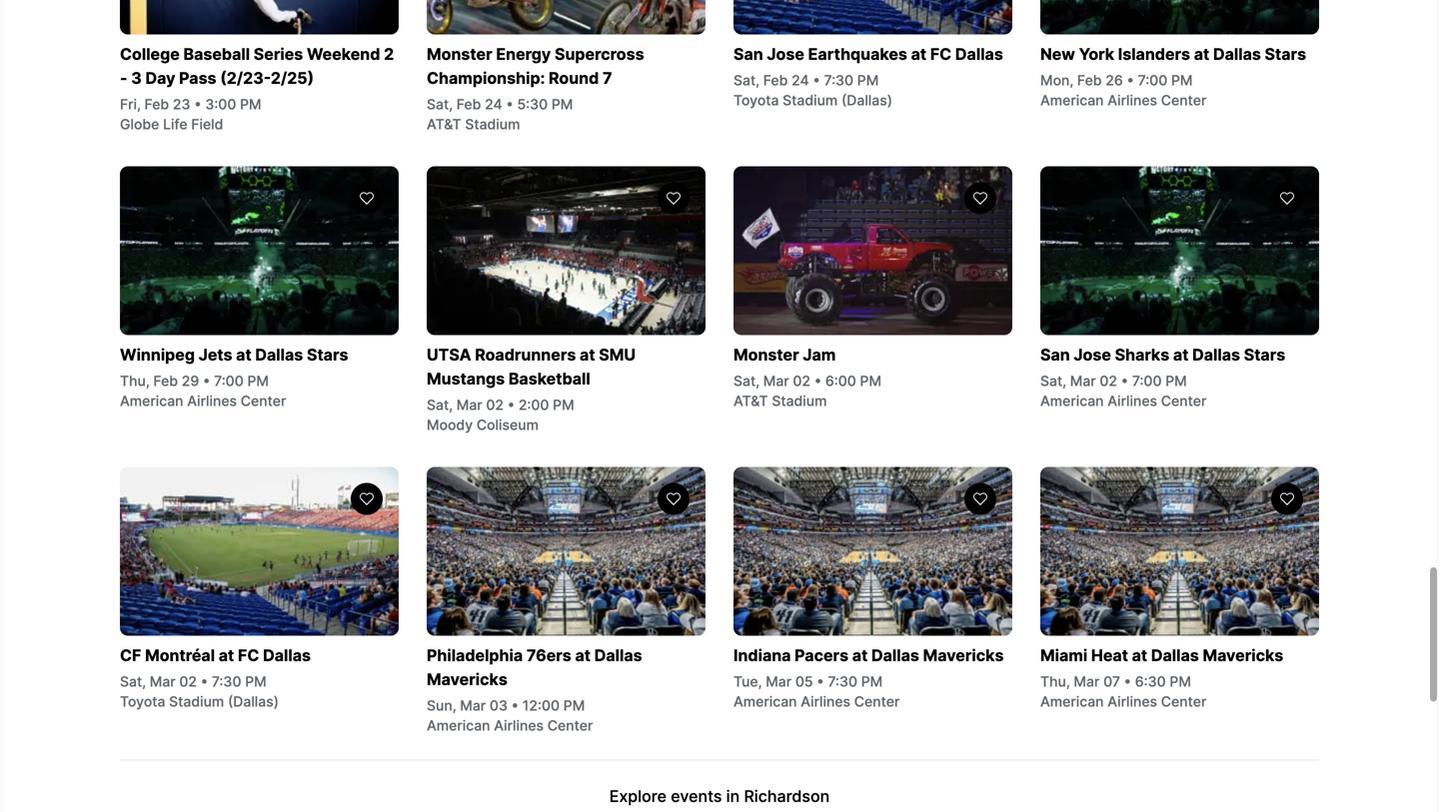 Task type: locate. For each thing, give the bounding box(es) containing it.
1 vertical spatial 24
[[485, 96, 502, 113]]

winnipeg
[[120, 345, 195, 365]]

1 horizontal spatial mavericks
[[923, 646, 1004, 666]]

airlines inside 'miami heat at dallas mavericks thu, mar 07 • 6:30 pm american airlines center'
[[1108, 694, 1158, 711]]

stadium
[[783, 92, 838, 109], [465, 116, 520, 133], [772, 393, 827, 410], [169, 694, 224, 711]]

smu
[[599, 345, 636, 365]]

center inside new york islanders at dallas stars mon, feb 26 • 7:00 pm american airlines center
[[1161, 92, 1207, 109]]

at right "76ers"
[[575, 646, 591, 666]]

american inside philadelphia 76ers at dallas mavericks sun, mar 03 • 12:00 pm american airlines center
[[427, 718, 490, 735]]

1 horizontal spatial san
[[1041, 345, 1070, 365]]

jam
[[803, 345, 836, 365]]

pm
[[857, 72, 879, 89], [1171, 72, 1193, 89], [240, 96, 262, 113], [552, 96, 573, 113], [247, 373, 269, 390], [860, 373, 882, 390], [1166, 373, 1187, 390], [553, 397, 574, 414], [245, 674, 267, 691], [861, 674, 883, 691], [1170, 674, 1191, 691], [564, 698, 585, 715]]

02 down the sharks
[[1100, 373, 1118, 390]]

0 horizontal spatial thu,
[[120, 373, 150, 390]]

sat, inside san jose sharks at dallas stars sat, mar 02 • 7:00 pm american airlines center
[[1041, 373, 1067, 390]]

mavericks for indiana pacers at dallas mavericks
[[923, 646, 1004, 666]]

monster left jam in the top right of the page
[[734, 345, 799, 365]]

thu, down miami
[[1041, 674, 1070, 691]]

at inside 'miami heat at dallas mavericks thu, mar 07 • 6:30 pm american airlines center'
[[1132, 646, 1148, 666]]

• right 29
[[203, 373, 210, 390]]

0 vertical spatial 24
[[792, 72, 809, 89]]

sat,
[[734, 72, 760, 89], [427, 96, 453, 113], [734, 373, 760, 390], [1041, 373, 1067, 390], [427, 397, 453, 414], [120, 674, 146, 691]]

san for san jose sharks at dallas stars
[[1041, 345, 1070, 365]]

• inside winnipeg jets at dallas stars thu, feb 29 • 7:00 pm american airlines center
[[203, 373, 210, 390]]

1 horizontal spatial toyota
[[734, 92, 779, 109]]

sat, for monster energy supercross championship: round 7
[[427, 96, 453, 113]]

7:00 down the jets at top left
[[214, 373, 244, 390]]

at inside new york islanders at dallas stars mon, feb 26 • 7:00 pm american airlines center
[[1194, 44, 1210, 64]]

• up coliseum
[[508, 397, 515, 414]]

fc right earthquakes
[[930, 44, 952, 64]]

monster for championship:
[[427, 44, 492, 64]]

• inside san jose sharks at dallas stars sat, mar 02 • 7:00 pm american airlines center
[[1121, 373, 1129, 390]]

sat, inside utsa roadrunners at smu mustangs basketball sat, mar 02 • 2:00 pm moody coliseum
[[427, 397, 453, 414]]

02 up coliseum
[[486, 397, 504, 414]]

airlines
[[1108, 92, 1158, 109], [187, 393, 237, 410], [1108, 393, 1158, 410], [801, 694, 851, 711], [1108, 694, 1158, 711], [494, 718, 544, 735]]

airlines down 26
[[1108, 92, 1158, 109]]

monster inside the monster energy supercross championship: round 7 sat, feb 24 • 5:30 pm at&t stadium
[[427, 44, 492, 64]]

explore events in richardson
[[610, 787, 830, 807]]

thu,
[[120, 373, 150, 390], [1041, 674, 1070, 691]]

pass
[[179, 68, 216, 88]]

airlines down 05
[[801, 694, 851, 711]]

jose inside san jose earthquakes at fc dallas sat, feb 24 • 7:30 pm toyota stadium (dallas)
[[767, 44, 805, 64]]

feb inside san jose earthquakes at fc dallas sat, feb 24 • 7:30 pm toyota stadium (dallas)
[[763, 72, 788, 89]]

7:00 down islanders
[[1138, 72, 1168, 89]]

0 vertical spatial san
[[734, 44, 763, 64]]

3
[[131, 68, 142, 88]]

airlines down 6:30 at bottom right
[[1108, 694, 1158, 711]]

stars for new york islanders at dallas stars
[[1265, 44, 1307, 64]]

stadium down montréal
[[169, 694, 224, 711]]

explore
[[610, 787, 667, 807]]

0 horizontal spatial 24
[[485, 96, 502, 113]]

mar inside cf montréal at fc dallas sat, mar 02 • 7:30 pm toyota stadium (dallas)
[[150, 674, 176, 691]]

1 horizontal spatial at&t
[[734, 393, 768, 410]]

stadium down the 6:00
[[772, 393, 827, 410]]

fc
[[930, 44, 952, 64], [238, 646, 259, 666]]

in
[[726, 787, 740, 807]]

7:30
[[824, 72, 854, 89], [212, 674, 241, 691], [828, 674, 858, 691]]

monster
[[427, 44, 492, 64], [734, 345, 799, 365]]

pm inside monster jam sat, mar 02 • 6:00 pm at&t stadium
[[860, 373, 882, 390]]

• right 23
[[194, 96, 202, 113]]

center inside philadelphia 76ers at dallas mavericks sun, mar 03 • 12:00 pm american airlines center
[[548, 718, 593, 735]]

toyota inside san jose earthquakes at fc dallas sat, feb 24 • 7:30 pm toyota stadium (dallas)
[[734, 92, 779, 109]]

pm inside college baseball series weekend 2 - 3 day pass (2/23-2/25) fri, feb 23 • 3:00 pm globe life field
[[240, 96, 262, 113]]

round
[[549, 68, 599, 88]]

0 horizontal spatial mavericks
[[427, 670, 508, 690]]

thu, down winnipeg
[[120, 373, 150, 390]]

2 horizontal spatial mavericks
[[1203, 646, 1284, 666]]

jose inside san jose sharks at dallas stars sat, mar 02 • 7:00 pm american airlines center
[[1074, 345, 1111, 365]]

jose
[[767, 44, 805, 64], [1074, 345, 1111, 365]]

•
[[813, 72, 820, 89], [1127, 72, 1134, 89], [194, 96, 202, 113], [506, 96, 514, 113], [203, 373, 210, 390], [814, 373, 822, 390], [1121, 373, 1129, 390], [508, 397, 515, 414], [201, 674, 208, 691], [817, 674, 824, 691], [1124, 674, 1132, 691], [511, 698, 519, 715]]

stadium down 5:30
[[465, 116, 520, 133]]

pm inside 'indiana pacers at dallas mavericks tue, mar 05 • 7:30 pm american airlines center'
[[861, 674, 883, 691]]

0 horizontal spatial toyota
[[120, 694, 165, 711]]

american inside 'indiana pacers at dallas mavericks tue, mar 05 • 7:30 pm american airlines center'
[[734, 694, 797, 711]]

toyota
[[734, 92, 779, 109], [120, 694, 165, 711]]

mavericks for philadelphia 76ers at dallas mavericks
[[427, 670, 508, 690]]

stars
[[1265, 44, 1307, 64], [307, 345, 348, 365], [1244, 345, 1286, 365]]

feb
[[763, 72, 788, 89], [1077, 72, 1102, 89], [144, 96, 169, 113], [457, 96, 481, 113], [153, 373, 178, 390]]

at inside 'indiana pacers at dallas mavericks tue, mar 05 • 7:30 pm american airlines center'
[[852, 646, 868, 666]]

0 vertical spatial at&t
[[427, 116, 461, 133]]

monster up championship:
[[427, 44, 492, 64]]

1 vertical spatial fc
[[238, 646, 259, 666]]

airlines down the sharks
[[1108, 393, 1158, 410]]

fc right montréal
[[238, 646, 259, 666]]

airlines for miami heat at dallas mavericks
[[1108, 694, 1158, 711]]

0 vertical spatial jose
[[767, 44, 805, 64]]

at inside cf montréal at fc dallas sat, mar 02 • 7:30 pm toyota stadium (dallas)
[[219, 646, 234, 666]]

(dallas)
[[842, 92, 893, 109], [228, 694, 279, 711]]

airlines for winnipeg jets at dallas stars
[[187, 393, 237, 410]]

pm inside winnipeg jets at dallas stars thu, feb 29 • 7:00 pm american airlines center
[[247, 373, 269, 390]]

jose left the sharks
[[1074, 345, 1111, 365]]

mavericks inside 'indiana pacers at dallas mavericks tue, mar 05 • 7:30 pm american airlines center'
[[923, 646, 1004, 666]]

• inside san jose earthquakes at fc dallas sat, feb 24 • 7:30 pm toyota stadium (dallas)
[[813, 72, 820, 89]]

at right the sharks
[[1173, 345, 1189, 365]]

• inside utsa roadrunners at smu mustangs basketball sat, mar 02 • 2:00 pm moody coliseum
[[508, 397, 515, 414]]

0 horizontal spatial at&t
[[427, 116, 461, 133]]

mon,
[[1041, 72, 1074, 89]]

mavericks for miami heat at dallas mavericks
[[1203, 646, 1284, 666]]

24
[[792, 72, 809, 89], [485, 96, 502, 113]]

center inside 'miami heat at dallas mavericks thu, mar 07 • 6:30 pm american airlines center'
[[1161, 694, 1207, 711]]

• inside the monster energy supercross championship: round 7 sat, feb 24 • 5:30 pm at&t stadium
[[506, 96, 514, 113]]

american inside winnipeg jets at dallas stars thu, feb 29 • 7:00 pm american airlines center
[[120, 393, 183, 410]]

feb inside the monster energy supercross championship: round 7 sat, feb 24 • 5:30 pm at&t stadium
[[457, 96, 481, 113]]

monster for mar
[[734, 345, 799, 365]]

at inside philadelphia 76ers at dallas mavericks sun, mar 03 • 12:00 pm american airlines center
[[575, 646, 591, 666]]

(dallas) inside cf montréal at fc dallas sat, mar 02 • 7:30 pm toyota stadium (dallas)
[[228, 694, 279, 711]]

24 down earthquakes
[[792, 72, 809, 89]]

at right montréal
[[219, 646, 234, 666]]

american inside new york islanders at dallas stars mon, feb 26 • 7:00 pm american airlines center
[[1041, 92, 1104, 109]]

1 vertical spatial jose
[[1074, 345, 1111, 365]]

7:00 inside san jose sharks at dallas stars sat, mar 02 • 7:00 pm american airlines center
[[1132, 373, 1162, 390]]

mar inside monster jam sat, mar 02 • 6:00 pm at&t stadium
[[763, 373, 789, 390]]

pm inside new york islanders at dallas stars mon, feb 26 • 7:00 pm american airlines center
[[1171, 72, 1193, 89]]

0 horizontal spatial jose
[[767, 44, 805, 64]]

sat, for utsa roadrunners at smu mustangs basketball
[[427, 397, 453, 414]]

pm inside san jose sharks at dallas stars sat, mar 02 • 7:00 pm american airlines center
[[1166, 373, 1187, 390]]

center inside winnipeg jets at dallas stars thu, feb 29 • 7:00 pm american airlines center
[[241, 393, 286, 410]]

pm inside san jose earthquakes at fc dallas sat, feb 24 • 7:30 pm toyota stadium (dallas)
[[857, 72, 879, 89]]

02 inside utsa roadrunners at smu mustangs basketball sat, mar 02 • 2:00 pm moody coliseum
[[486, 397, 504, 414]]

airlines down 29
[[187, 393, 237, 410]]

college
[[120, 44, 180, 64]]

1 horizontal spatial 24
[[792, 72, 809, 89]]

24 down championship:
[[485, 96, 502, 113]]

1 vertical spatial san
[[1041, 345, 1070, 365]]

at left "smu"
[[580, 345, 595, 365]]

airlines down the 03
[[494, 718, 544, 735]]

03
[[490, 698, 508, 715]]

1 horizontal spatial fc
[[930, 44, 952, 64]]

0 vertical spatial thu,
[[120, 373, 150, 390]]

at right pacers at the bottom right of the page
[[852, 646, 868, 666]]

center inside 'indiana pacers at dallas mavericks tue, mar 05 • 7:30 pm american airlines center'
[[854, 694, 900, 711]]

series
[[254, 44, 303, 64]]

jose left earthquakes
[[767, 44, 805, 64]]

2/25)
[[271, 68, 314, 88]]

0 vertical spatial (dallas)
[[842, 92, 893, 109]]

1 horizontal spatial jose
[[1074, 345, 1111, 365]]

29
[[182, 373, 199, 390]]

stadium down earthquakes
[[783, 92, 838, 109]]

7:30 inside 'indiana pacers at dallas mavericks tue, mar 05 • 7:30 pm american airlines center'
[[828, 674, 858, 691]]

0 vertical spatial monster
[[427, 44, 492, 64]]

dallas
[[956, 44, 1003, 64], [1213, 44, 1261, 64], [255, 345, 303, 365], [1193, 345, 1241, 365], [263, 646, 311, 666], [594, 646, 642, 666], [872, 646, 920, 666], [1151, 646, 1199, 666]]

3:00
[[205, 96, 236, 113]]

at&t
[[427, 116, 461, 133], [734, 393, 768, 410]]

american
[[1041, 92, 1104, 109], [120, 393, 183, 410], [1041, 393, 1104, 410], [734, 694, 797, 711], [1041, 694, 1104, 711], [427, 718, 490, 735]]

7:30 down earthquakes
[[824, 72, 854, 89]]

7:30 down pacers at the bottom right of the page
[[828, 674, 858, 691]]

0 horizontal spatial fc
[[238, 646, 259, 666]]

sharks
[[1115, 345, 1170, 365]]

thu, inside 'miami heat at dallas mavericks thu, mar 07 • 6:30 pm american airlines center'
[[1041, 674, 1070, 691]]

• left 5:30
[[506, 96, 514, 113]]

winnipeg jets at dallas stars thu, feb 29 • 7:00 pm american airlines center
[[120, 345, 348, 410]]

monster inside monster jam sat, mar 02 • 6:00 pm at&t stadium
[[734, 345, 799, 365]]

7:30 down montréal
[[212, 674, 241, 691]]

• right 07
[[1124, 674, 1132, 691]]

airlines inside 'indiana pacers at dallas mavericks tue, mar 05 • 7:30 pm american airlines center'
[[801, 694, 851, 711]]

at right islanders
[[1194, 44, 1210, 64]]

• right the 03
[[511, 698, 519, 715]]

at&t inside the monster energy supercross championship: round 7 sat, feb 24 • 5:30 pm at&t stadium
[[427, 116, 461, 133]]

center
[[1161, 92, 1207, 109], [241, 393, 286, 410], [1161, 393, 1207, 410], [854, 694, 900, 711], [1161, 694, 1207, 711], [548, 718, 593, 735]]

• down montréal
[[201, 674, 208, 691]]

7:00
[[1138, 72, 1168, 89], [214, 373, 244, 390], [1132, 373, 1162, 390]]

stars inside new york islanders at dallas stars mon, feb 26 • 7:00 pm american airlines center
[[1265, 44, 1307, 64]]

new
[[1041, 44, 1075, 64]]

at&t inside monster jam sat, mar 02 • 6:00 pm at&t stadium
[[734, 393, 768, 410]]

• right 05
[[817, 674, 824, 691]]

(2/23-
[[220, 68, 271, 88]]

at up 6:30 at bottom right
[[1132, 646, 1148, 666]]

7:30 inside cf montréal at fc dallas sat, mar 02 • 7:30 pm toyota stadium (dallas)
[[212, 674, 241, 691]]

7:00 inside new york islanders at dallas stars mon, feb 26 • 7:00 pm american airlines center
[[1138, 72, 1168, 89]]

san inside san jose earthquakes at fc dallas sat, feb 24 • 7:30 pm toyota stadium (dallas)
[[734, 44, 763, 64]]

1 horizontal spatial (dallas)
[[842, 92, 893, 109]]

7:30 for cf montréal at fc dallas
[[212, 674, 241, 691]]

sat, inside san jose earthquakes at fc dallas sat, feb 24 • 7:30 pm toyota stadium (dallas)
[[734, 72, 760, 89]]

life
[[163, 116, 187, 133]]

monster jam sat, mar 02 • 6:00 pm at&t stadium
[[734, 345, 882, 410]]

airlines inside winnipeg jets at dallas stars thu, feb 29 • 7:00 pm american airlines center
[[187, 393, 237, 410]]

feb for san
[[763, 72, 788, 89]]

0 vertical spatial fc
[[930, 44, 952, 64]]

1 vertical spatial (dallas)
[[228, 694, 279, 711]]

1 vertical spatial at&t
[[734, 393, 768, 410]]

miami
[[1041, 646, 1088, 666]]

feb inside winnipeg jets at dallas stars thu, feb 29 • 7:00 pm american airlines center
[[153, 373, 178, 390]]

basketball
[[509, 369, 591, 389]]

0 horizontal spatial san
[[734, 44, 763, 64]]

airlines inside philadelphia 76ers at dallas mavericks sun, mar 03 • 12:00 pm american airlines center
[[494, 718, 544, 735]]

events
[[671, 787, 722, 807]]

jets
[[199, 345, 232, 365]]

1 horizontal spatial thu,
[[1041, 674, 1070, 691]]

energy
[[496, 44, 551, 64]]

at right earthquakes
[[911, 44, 927, 64]]

montréal
[[145, 646, 215, 666]]

thu, inside winnipeg jets at dallas stars thu, feb 29 • 7:00 pm american airlines center
[[120, 373, 150, 390]]

mavericks
[[923, 646, 1004, 666], [1203, 646, 1284, 666], [427, 670, 508, 690]]

san inside san jose sharks at dallas stars sat, mar 02 • 7:00 pm american airlines center
[[1041, 345, 1070, 365]]

02 down jam in the top right of the page
[[793, 373, 811, 390]]

cf
[[120, 646, 141, 666]]

• left the 6:00
[[814, 373, 822, 390]]

mavericks inside philadelphia 76ers at dallas mavericks sun, mar 03 • 12:00 pm american airlines center
[[427, 670, 508, 690]]

0 horizontal spatial (dallas)
[[228, 694, 279, 711]]

0 horizontal spatial monster
[[427, 44, 492, 64]]

mustangs
[[427, 369, 505, 389]]

1 vertical spatial thu,
[[1041, 674, 1070, 691]]

sat, inside the monster energy supercross championship: round 7 sat, feb 24 • 5:30 pm at&t stadium
[[427, 96, 453, 113]]

1 vertical spatial toyota
[[120, 694, 165, 711]]

san for san jose earthquakes at fc dallas
[[734, 44, 763, 64]]

• down earthquakes
[[813, 72, 820, 89]]

at for winnipeg jets at dallas stars
[[236, 345, 252, 365]]

1 vertical spatial monster
[[734, 345, 799, 365]]

• down the sharks
[[1121, 373, 1129, 390]]

0 vertical spatial toyota
[[734, 92, 779, 109]]

24 inside the monster energy supercross championship: round 7 sat, feb 24 • 5:30 pm at&t stadium
[[485, 96, 502, 113]]

york
[[1079, 44, 1115, 64]]

at inside winnipeg jets at dallas stars thu, feb 29 • 7:00 pm american airlines center
[[236, 345, 252, 365]]

san
[[734, 44, 763, 64], [1041, 345, 1070, 365]]

at right the jets at top left
[[236, 345, 252, 365]]

• right 26
[[1127, 72, 1134, 89]]

american inside 'miami heat at dallas mavericks thu, mar 07 • 6:30 pm american airlines center'
[[1041, 694, 1104, 711]]

02
[[793, 373, 811, 390], [1100, 373, 1118, 390], [486, 397, 504, 414], [179, 674, 197, 691]]

1 horizontal spatial monster
[[734, 345, 799, 365]]

02 down montréal
[[179, 674, 197, 691]]

sat, for san jose sharks at dallas stars
[[1041, 373, 1067, 390]]

sun,
[[427, 698, 456, 715]]

at
[[911, 44, 927, 64], [1194, 44, 1210, 64], [236, 345, 252, 365], [580, 345, 595, 365], [1173, 345, 1189, 365], [219, 646, 234, 666], [575, 646, 591, 666], [852, 646, 868, 666], [1132, 646, 1148, 666]]

• inside new york islanders at dallas stars mon, feb 26 • 7:00 pm american airlines center
[[1127, 72, 1134, 89]]

2:00
[[519, 397, 549, 414]]

mar
[[763, 373, 789, 390], [1070, 373, 1096, 390], [457, 397, 482, 414], [150, 674, 176, 691], [766, 674, 792, 691], [1074, 674, 1100, 691], [460, 698, 486, 715]]

7:00 down the sharks
[[1132, 373, 1162, 390]]

02 inside san jose sharks at dallas stars sat, mar 02 • 7:00 pm american airlines center
[[1100, 373, 1118, 390]]

02 inside cf montréal at fc dallas sat, mar 02 • 7:30 pm toyota stadium (dallas)
[[179, 674, 197, 691]]



Task type: describe. For each thing, give the bounding box(es) containing it.
monster energy supercross championship: round 7 sat, feb 24 • 5:30 pm at&t stadium
[[427, 44, 644, 133]]

7:00 inside winnipeg jets at dallas stars thu, feb 29 • 7:00 pm american airlines center
[[214, 373, 244, 390]]

san jose earthquakes at fc dallas sat, feb 24 • 7:30 pm toyota stadium (dallas)
[[734, 44, 1003, 109]]

24 for jose
[[792, 72, 809, 89]]

sat, inside cf montréal at fc dallas sat, mar 02 • 7:30 pm toyota stadium (dallas)
[[120, 674, 146, 691]]

airlines for indiana pacers at dallas mavericks
[[801, 694, 851, 711]]

moody
[[427, 417, 473, 434]]

center for miami heat at dallas mavericks
[[1161, 694, 1207, 711]]

globe
[[120, 116, 159, 133]]

day
[[145, 68, 175, 88]]

2
[[384, 44, 394, 64]]

-
[[120, 68, 127, 88]]

mar inside 'miami heat at dallas mavericks thu, mar 07 • 6:30 pm american airlines center'
[[1074, 674, 1100, 691]]

dallas inside philadelphia 76ers at dallas mavericks sun, mar 03 • 12:00 pm american airlines center
[[594, 646, 642, 666]]

airlines inside san jose sharks at dallas stars sat, mar 02 • 7:00 pm american airlines center
[[1108, 393, 1158, 410]]

stadium inside monster jam sat, mar 02 • 6:00 pm at&t stadium
[[772, 393, 827, 410]]

6:30
[[1135, 674, 1166, 691]]

sat, for san jose earthquakes at fc dallas
[[734, 72, 760, 89]]

at for cf montréal at fc dallas
[[219, 646, 234, 666]]

• inside 'miami heat at dallas mavericks thu, mar 07 • 6:30 pm american airlines center'
[[1124, 674, 1132, 691]]

26
[[1106, 72, 1123, 89]]

fc inside cf montréal at fc dallas sat, mar 02 • 7:30 pm toyota stadium (dallas)
[[238, 646, 259, 666]]

stars for san jose sharks at dallas stars
[[1244, 345, 1286, 365]]

dallas inside winnipeg jets at dallas stars thu, feb 29 • 7:00 pm american airlines center
[[255, 345, 303, 365]]

airlines for philadelphia 76ers at dallas mavericks
[[494, 718, 544, 735]]

college baseball series weekend 2 - 3 day pass (2/23-2/25) fri, feb 23 • 3:00 pm globe life field
[[120, 44, 394, 133]]

7:30 inside san jose earthquakes at fc dallas sat, feb 24 • 7:30 pm toyota stadium (dallas)
[[824, 72, 854, 89]]

indiana
[[734, 646, 791, 666]]

mar inside 'indiana pacers at dallas mavericks tue, mar 05 • 7:30 pm american airlines center'
[[766, 674, 792, 691]]

mar inside utsa roadrunners at smu mustangs basketball sat, mar 02 • 2:00 pm moody coliseum
[[457, 397, 482, 414]]

jose for sharks
[[1074, 345, 1111, 365]]

dallas inside 'miami heat at dallas mavericks thu, mar 07 • 6:30 pm american airlines center'
[[1151, 646, 1199, 666]]

• inside 'indiana pacers at dallas mavericks tue, mar 05 • 7:30 pm american airlines center'
[[817, 674, 824, 691]]

5:30
[[517, 96, 548, 113]]

fri,
[[120, 96, 141, 113]]

at inside san jose earthquakes at fc dallas sat, feb 24 • 7:30 pm toyota stadium (dallas)
[[911, 44, 927, 64]]

thu, for miami heat at dallas mavericks
[[1041, 674, 1070, 691]]

american inside san jose sharks at dallas stars sat, mar 02 • 7:00 pm american airlines center
[[1041, 393, 1104, 410]]

pacers
[[795, 646, 849, 666]]

american for winnipeg jets at dallas stars
[[120, 393, 183, 410]]

richardson
[[744, 787, 830, 807]]

pm inside philadelphia 76ers at dallas mavericks sun, mar 03 • 12:00 pm american airlines center
[[564, 698, 585, 715]]

dallas inside san jose sharks at dallas stars sat, mar 02 • 7:00 pm american airlines center
[[1193, 345, 1241, 365]]

mar inside philadelphia 76ers at dallas mavericks sun, mar 03 • 12:00 pm american airlines center
[[460, 698, 486, 715]]

at inside san jose sharks at dallas stars sat, mar 02 • 7:00 pm american airlines center
[[1173, 345, 1189, 365]]

indiana pacers at dallas mavericks tue, mar 05 • 7:30 pm american airlines center
[[734, 646, 1004, 711]]

miami heat at dallas mavericks thu, mar 07 • 6:30 pm american airlines center
[[1041, 646, 1284, 711]]

• inside cf montréal at fc dallas sat, mar 02 • 7:30 pm toyota stadium (dallas)
[[201, 674, 208, 691]]

feb inside college baseball series weekend 2 - 3 day pass (2/23-2/25) fri, feb 23 • 3:00 pm globe life field
[[144, 96, 169, 113]]

san jose sharks at dallas stars sat, mar 02 • 7:00 pm american airlines center
[[1041, 345, 1286, 410]]

islanders
[[1118, 44, 1191, 64]]

toyota inside cf montréal at fc dallas sat, mar 02 • 7:30 pm toyota stadium (dallas)
[[120, 694, 165, 711]]

02 inside monster jam sat, mar 02 • 6:00 pm at&t stadium
[[793, 373, 811, 390]]

supercross
[[555, 44, 644, 64]]

fc inside san jose earthquakes at fc dallas sat, feb 24 • 7:30 pm toyota stadium (dallas)
[[930, 44, 952, 64]]

cf montréal at fc dallas sat, mar 02 • 7:30 pm toyota stadium (dallas)
[[120, 646, 311, 711]]

american for miami heat at dallas mavericks
[[1041, 694, 1104, 711]]

12:00
[[523, 698, 560, 715]]

pm inside utsa roadrunners at smu mustangs basketball sat, mar 02 • 2:00 pm moody coliseum
[[553, 397, 574, 414]]

7:30 for indiana pacers at dallas mavericks
[[828, 674, 858, 691]]

07
[[1104, 674, 1120, 691]]

roadrunners
[[475, 345, 576, 365]]

earthquakes
[[808, 44, 908, 64]]

baseball
[[183, 44, 250, 64]]

23
[[173, 96, 190, 113]]

at for philadelphia 76ers at dallas mavericks
[[575, 646, 591, 666]]

feb for monster
[[457, 96, 481, 113]]

feb for new
[[1077, 72, 1102, 89]]

sat, inside monster jam sat, mar 02 • 6:00 pm at&t stadium
[[734, 373, 760, 390]]

stadium inside san jose earthquakes at fc dallas sat, feb 24 • 7:30 pm toyota stadium (dallas)
[[783, 92, 838, 109]]

jose for earthquakes
[[767, 44, 805, 64]]

• inside philadelphia 76ers at dallas mavericks sun, mar 03 • 12:00 pm american airlines center
[[511, 698, 519, 715]]

dallas inside san jose earthquakes at fc dallas sat, feb 24 • 7:30 pm toyota stadium (dallas)
[[956, 44, 1003, 64]]

dallas inside new york islanders at dallas stars mon, feb 26 • 7:00 pm american airlines center
[[1213, 44, 1261, 64]]

philadelphia 76ers at dallas mavericks sun, mar 03 • 12:00 pm american airlines center
[[427, 646, 642, 735]]

american for philadelphia 76ers at dallas mavericks
[[427, 718, 490, 735]]

7
[[603, 68, 612, 88]]

heat
[[1091, 646, 1128, 666]]

center for winnipeg jets at dallas stars
[[241, 393, 286, 410]]

weekend
[[307, 44, 380, 64]]

(dallas) inside san jose earthquakes at fc dallas sat, feb 24 • 7:30 pm toyota stadium (dallas)
[[842, 92, 893, 109]]

dallas inside 'indiana pacers at dallas mavericks tue, mar 05 • 7:30 pm american airlines center'
[[872, 646, 920, 666]]

76ers
[[527, 646, 572, 666]]

pm inside 'miami heat at dallas mavericks thu, mar 07 • 6:30 pm american airlines center'
[[1170, 674, 1191, 691]]

at for utsa roadrunners at smu mustangs basketball
[[580, 345, 595, 365]]

center for indiana pacers at dallas mavericks
[[854, 694, 900, 711]]

pm inside cf montréal at fc dallas sat, mar 02 • 7:30 pm toyota stadium (dallas)
[[245, 674, 267, 691]]

7:00 for san
[[1132, 373, 1162, 390]]

american for indiana pacers at dallas mavericks
[[734, 694, 797, 711]]

05
[[795, 674, 813, 691]]

center inside san jose sharks at dallas stars sat, mar 02 • 7:00 pm american airlines center
[[1161, 393, 1207, 410]]

stadium inside the monster energy supercross championship: round 7 sat, feb 24 • 5:30 pm at&t stadium
[[465, 116, 520, 133]]

at for miami heat at dallas mavericks
[[1132, 646, 1148, 666]]

6:00
[[826, 373, 856, 390]]

• inside monster jam sat, mar 02 • 6:00 pm at&t stadium
[[814, 373, 822, 390]]

• inside college baseball series weekend 2 - 3 day pass (2/23-2/25) fri, feb 23 • 3:00 pm globe life field
[[194, 96, 202, 113]]

24 for energy
[[485, 96, 502, 113]]

utsa
[[427, 345, 471, 365]]

tue,
[[734, 674, 762, 691]]

mar inside san jose sharks at dallas stars sat, mar 02 • 7:00 pm american airlines center
[[1070, 373, 1096, 390]]

new york islanders at dallas stars mon, feb 26 • 7:00 pm american airlines center
[[1041, 44, 1307, 109]]

at for indiana pacers at dallas mavericks
[[852, 646, 868, 666]]

center for philadelphia 76ers at dallas mavericks
[[548, 718, 593, 735]]

championship:
[[427, 68, 545, 88]]

airlines inside new york islanders at dallas stars mon, feb 26 • 7:00 pm american airlines center
[[1108, 92, 1158, 109]]

pm inside the monster energy supercross championship: round 7 sat, feb 24 • 5:30 pm at&t stadium
[[552, 96, 573, 113]]

stadium inside cf montréal at fc dallas sat, mar 02 • 7:30 pm toyota stadium (dallas)
[[169, 694, 224, 711]]

stars inside winnipeg jets at dallas stars thu, feb 29 • 7:00 pm american airlines center
[[307, 345, 348, 365]]

thu, for winnipeg jets at dallas stars
[[120, 373, 150, 390]]

coliseum
[[477, 417, 539, 434]]

field
[[191, 116, 223, 133]]

philadelphia
[[427, 646, 523, 666]]

utsa roadrunners at smu mustangs basketball sat, mar 02 • 2:00 pm moody coliseum
[[427, 345, 636, 434]]

7:00 for new
[[1138, 72, 1168, 89]]

dallas inside cf montréal at fc dallas sat, mar 02 • 7:30 pm toyota stadium (dallas)
[[263, 646, 311, 666]]



Task type: vqa. For each thing, say whether or not it's contained in the screenshot.


